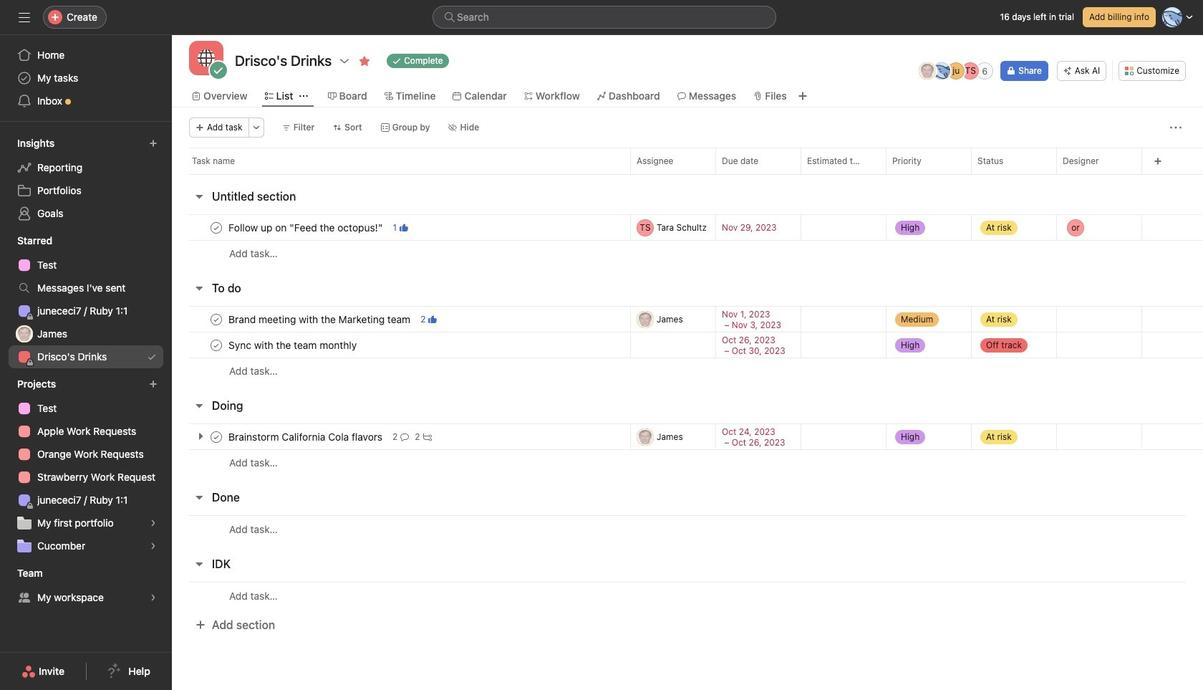 Task type: vqa. For each thing, say whether or not it's contained in the screenshot.
the globe image
yes



Task type: describe. For each thing, give the bounding box(es) containing it.
3 collapse task list for this group image from the top
[[193, 558, 205, 570]]

starred element
[[0, 228, 172, 371]]

hide sidebar image
[[19, 11, 30, 23]]

1 like. you liked this task image
[[400, 223, 408, 232]]

task name text field for 2 likes. you liked this task icon
[[226, 312, 415, 326]]

task name text field inside sync with the team monthly cell
[[226, 338, 361, 352]]

globe image
[[198, 49, 215, 67]]

new project or portfolio image
[[149, 380, 158, 388]]

insights element
[[0, 130, 172, 228]]

task name text field for 1 like. you liked this task image
[[226, 220, 387, 235]]

header to do tree grid
[[172, 306, 1204, 384]]

more actions image
[[1171, 122, 1182, 133]]

Mark complete checkbox
[[208, 428, 225, 445]]

projects element
[[0, 371, 172, 560]]

tab actions image
[[299, 92, 308, 100]]

new insights image
[[149, 139, 158, 148]]

brainstorm california cola flavors cell
[[172, 424, 631, 450]]

2 mark complete image from the top
[[208, 428, 225, 445]]

remove from starred image
[[359, 55, 371, 67]]

collapse task list for this group image for mark complete option
[[193, 400, 205, 411]]

mark complete image for task name text box within the follow up on "feed the octopus!" 'cell'
[[208, 219, 225, 236]]

mark complete checkbox for task name text box in the sync with the team monthly cell
[[208, 336, 225, 354]]

brand meeting with the marketing team cell
[[172, 306, 631, 332]]

more actions image
[[252, 123, 261, 132]]

follow up on "feed the octopus!" cell
[[172, 214, 631, 241]]

2 subtasks image
[[423, 432, 432, 441]]

add tab image
[[797, 90, 809, 102]]

header untitled section tree grid
[[172, 214, 1204, 267]]

header doing tree grid
[[172, 424, 1204, 476]]



Task type: locate. For each thing, give the bounding box(es) containing it.
mark complete checkbox inside follow up on "feed the octopus!" 'cell'
[[208, 219, 225, 236]]

mark complete image
[[208, 219, 225, 236], [208, 311, 225, 328]]

2 collapse task list for this group image from the top
[[193, 400, 205, 411]]

Task name text field
[[226, 220, 387, 235], [226, 312, 415, 326], [226, 338, 361, 352]]

1 vertical spatial task name text field
[[226, 312, 415, 326]]

row
[[172, 148, 1204, 174], [189, 173, 1204, 175], [172, 214, 1204, 241], [172, 240, 1204, 267], [172, 306, 1204, 332], [172, 332, 1204, 358], [172, 358, 1204, 384], [172, 424, 1204, 450], [172, 449, 1204, 476], [172, 515, 1204, 542], [172, 582, 1204, 609]]

0 vertical spatial task name text field
[[226, 220, 387, 235]]

mark complete checkbox for task name text box in the brand meeting with the marketing team cell
[[208, 311, 225, 328]]

2 collapse task list for this group image from the top
[[193, 492, 205, 503]]

mark complete checkbox inside brand meeting with the marketing team cell
[[208, 311, 225, 328]]

2 vertical spatial mark complete checkbox
[[208, 336, 225, 354]]

1 vertical spatial collapse task list for this group image
[[193, 400, 205, 411]]

0 vertical spatial mark complete image
[[208, 219, 225, 236]]

mark complete image inside follow up on "feed the octopus!" 'cell'
[[208, 219, 225, 236]]

0 vertical spatial collapse task list for this group image
[[193, 191, 205, 202]]

1 collapse task list for this group image from the top
[[193, 191, 205, 202]]

teams element
[[0, 560, 172, 612]]

2 likes. you liked this task image
[[429, 315, 437, 324]]

mark complete image inside sync with the team monthly cell
[[208, 336, 225, 354]]

0 vertical spatial mark complete checkbox
[[208, 219, 225, 236]]

1 vertical spatial mark complete checkbox
[[208, 311, 225, 328]]

add field image
[[1154, 157, 1163, 166]]

3 mark complete checkbox from the top
[[208, 336, 225, 354]]

2 mark complete checkbox from the top
[[208, 311, 225, 328]]

3 task name text field from the top
[[226, 338, 361, 352]]

see details, my workspace image
[[149, 593, 158, 602]]

2 comments image
[[401, 432, 409, 441]]

2 vertical spatial collapse task list for this group image
[[193, 558, 205, 570]]

mark complete checkbox inside sync with the team monthly cell
[[208, 336, 225, 354]]

show options image
[[339, 55, 351, 67]]

expand subtask list for the task brainstorm california cola flavors image
[[195, 431, 206, 442]]

1 collapse task list for this group image from the top
[[193, 282, 205, 294]]

2 mark complete image from the top
[[208, 311, 225, 328]]

mark complete checkbox for task name text box within the follow up on "feed the octopus!" 'cell'
[[208, 219, 225, 236]]

Task name text field
[[226, 430, 387, 444]]

1 vertical spatial mark complete image
[[208, 311, 225, 328]]

1 task name text field from the top
[[226, 220, 387, 235]]

2 vertical spatial task name text field
[[226, 338, 361, 352]]

sync with the team monthly cell
[[172, 332, 631, 358]]

2 task name text field from the top
[[226, 312, 415, 326]]

1 vertical spatial collapse task list for this group image
[[193, 492, 205, 503]]

task name text field inside brand meeting with the marketing team cell
[[226, 312, 415, 326]]

collapse task list for this group image
[[193, 282, 205, 294], [193, 492, 205, 503]]

1 mark complete checkbox from the top
[[208, 219, 225, 236]]

0 vertical spatial mark complete image
[[208, 336, 225, 354]]

1 mark complete image from the top
[[208, 219, 225, 236]]

1 vertical spatial mark complete image
[[208, 428, 225, 445]]

1 mark complete image from the top
[[208, 336, 225, 354]]

see details, my first portfolio image
[[149, 519, 158, 527]]

Mark complete checkbox
[[208, 219, 225, 236], [208, 311, 225, 328], [208, 336, 225, 354]]

collapse task list for this group image for task name text box within the follow up on "feed the octopus!" 'cell'
[[193, 191, 205, 202]]

see details, cucomber image
[[149, 542, 158, 550]]

collapse task list for this group image
[[193, 191, 205, 202], [193, 400, 205, 411], [193, 558, 205, 570]]

0 vertical spatial collapse task list for this group image
[[193, 282, 205, 294]]

list box
[[433, 6, 777, 29]]

global element
[[0, 35, 172, 121]]

task name text field inside follow up on "feed the octopus!" 'cell'
[[226, 220, 387, 235]]

mark complete image
[[208, 336, 225, 354], [208, 428, 225, 445]]

mark complete image for task name text box in the brand meeting with the marketing team cell
[[208, 311, 225, 328]]



